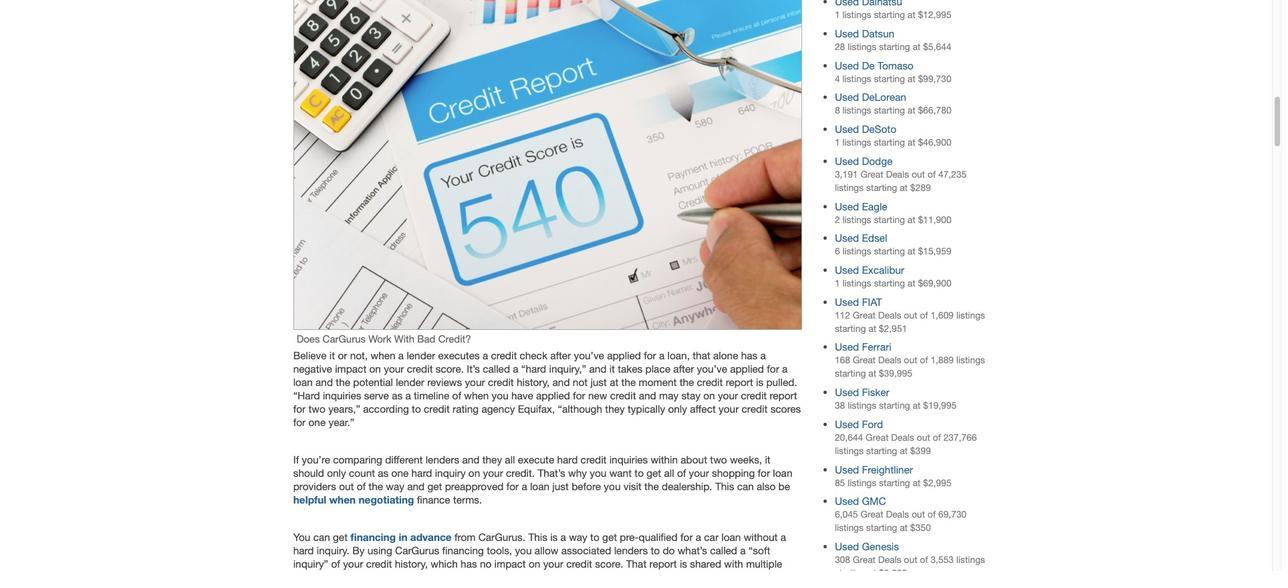 Task type: vqa. For each thing, say whether or not it's contained in the screenshot.


Task type: locate. For each thing, give the bounding box(es) containing it.
cargurus
[[323, 333, 366, 345], [395, 545, 439, 557]]

on
[[369, 363, 381, 375], [704, 390, 715, 402], [469, 467, 480, 479], [529, 558, 541, 570]]

1 vertical spatial called
[[710, 545, 738, 557]]

listings
[[843, 10, 872, 20], [848, 41, 877, 52], [843, 73, 872, 84], [843, 105, 872, 116], [843, 137, 872, 148], [835, 182, 864, 193], [843, 214, 872, 225], [843, 246, 872, 257], [843, 278, 872, 289], [957, 310, 985, 321], [957, 355, 985, 366], [848, 401, 877, 411], [835, 446, 864, 457], [848, 478, 877, 489], [835, 523, 864, 534], [957, 555, 985, 566]]

desoto
[[862, 123, 897, 135]]

0 vertical spatial lender
[[407, 349, 435, 362]]

$350
[[911, 523, 931, 534]]

1 vertical spatial cargurus
[[395, 545, 439, 557]]

score. inside the does cargurus work with bad credit? believe it or not, when a lender executes a credit check after you've applied for a loan, that alone has a negative impact on your credit score. it's called a "hard inquiry," and it takes place after you've applied for a loan and the potential lender reviews your credit history, and not just at the moment the credit report is pulled. "hard inquiries serve as a timeline of when you have applied for new credit and may stay on your credit report for two years," according to credit rating agency equifax, "although they typically only affect your credit scores for one year."
[[436, 363, 464, 375]]

$5,644
[[923, 41, 952, 52]]

listings down the used excalibur link
[[843, 278, 872, 289]]

0 horizontal spatial is
[[550, 532, 558, 544]]

6 used from the top
[[835, 200, 859, 212]]

at left $2,995 at the right bottom of the page
[[913, 478, 921, 489]]

1 down used desoto link
[[835, 137, 840, 148]]

reviews
[[427, 376, 462, 388]]

15 used from the top
[[835, 541, 859, 553]]

lenders inside the if you're comparing different lenders and they all execute hard credit inquiries within about two weeks, it should only count as one hard inquiry on your credit. that's why you want to get all of your shopping for loan providers out of the way and get preapproved for a loan just before you visit the dealership. this can also be helpful when negotiating finance terms.
[[426, 454, 459, 466]]

69,730
[[939, 510, 967, 520]]

1 inside used excalibur 1 listings starting at $69,900
[[835, 278, 840, 289]]

used up 20,644
[[835, 418, 859, 431]]

1 vertical spatial way
[[569, 532, 588, 544]]

0 vertical spatial they
[[605, 403, 625, 415]]

listings down 20,644
[[835, 446, 864, 457]]

a up place
[[659, 349, 665, 362]]

of up $350
[[928, 510, 936, 520]]

score. inside from cargurus. this is a way to get pre-qualified for a car loan without a hard inquiry. by using cargurus financing tools, you allow associated lenders to do what's called a "soft inquiry" of your credit history, which has no impact on your credit score. that report is shared with multip
[[595, 558, 623, 570]]

of down the count
[[357, 481, 366, 493]]

to up associated
[[590, 532, 600, 544]]

0 vertical spatial history,
[[517, 376, 550, 388]]

listings inside 168 great deals out of 1,889 listings starting at
[[957, 355, 985, 366]]

at inside used eagle 2 listings starting at $11,900
[[908, 214, 916, 225]]

equifax,
[[518, 403, 555, 415]]

used inside used datsun 28 listings starting at $5,644
[[835, 27, 859, 39]]

1 vertical spatial report
[[770, 390, 797, 402]]

1 vertical spatial lenders
[[614, 545, 648, 557]]

weeks,
[[730, 454, 762, 466]]

0 horizontal spatial two
[[309, 403, 326, 415]]

when
[[371, 349, 396, 362], [464, 390, 489, 402], [329, 494, 356, 506]]

count
[[349, 467, 375, 479]]

0 vertical spatial after
[[550, 349, 571, 362]]

of inside from cargurus. this is a way to get pre-qualified for a car loan without a hard inquiry. by using cargurus financing tools, you allow associated lenders to do what's called a "soft inquiry" of your credit history, which has no impact on your credit score. that report is shared with multip
[[331, 558, 340, 570]]

cargurus inside the does cargurus work with bad credit? believe it or not, when a lender executes a credit check after you've applied for a loan, that alone has a negative impact on your credit score. it's called a "hard inquiry," and it takes place after you've applied for a loan and the potential lender reviews your credit history, and not just at the moment the credit report is pulled. "hard inquiries serve as a timeline of when you have applied for new credit and may stay on your credit report for two years," according to credit rating agency equifax, "although they typically only affect your credit scores for one year."
[[323, 333, 366, 345]]

used up 112
[[835, 296, 859, 308]]

1 horizontal spatial score.
[[595, 558, 623, 570]]

2 1 from the top
[[835, 137, 840, 148]]

0 vertical spatial way
[[386, 481, 405, 493]]

deals inside 3,191 great deals out of 47,235 listings starting at
[[886, 169, 909, 180]]

6,045
[[835, 510, 858, 520]]

has inside from cargurus. this is a way to get pre-qualified for a car loan without a hard inquiry. by using cargurus financing tools, you allow associated lenders to do what's called a "soft inquiry" of your credit history, which has no impact on your credit score. that report is shared with multip
[[461, 558, 477, 570]]

hard down different
[[412, 467, 432, 479]]

used for used genesis
[[835, 541, 859, 553]]

0 horizontal spatial when
[[329, 494, 356, 506]]

1 vertical spatial when
[[464, 390, 489, 402]]

just inside the does cargurus work with bad credit? believe it or not, when a lender executes a credit check after you've applied for a loan, that alone has a negative impact on your credit score. it's called a "hard inquiry," and it takes place after you've applied for a loan and the potential lender reviews your credit history, and not just at the moment the credit report is pulled. "hard inquiries serve as a timeline of when you have applied for new credit and may stay on your credit report for two years," according to credit rating agency equifax, "although they typically only affect your credit scores for one year."
[[591, 376, 607, 388]]

they up preapproved at the bottom of the page
[[483, 454, 502, 466]]

used genesis link
[[835, 541, 899, 553]]

used ford
[[835, 418, 883, 431]]

starting inside used edsel 6 listings starting at $15,959
[[874, 246, 905, 257]]

you left allow at bottom left
[[515, 545, 532, 557]]

2 used from the top
[[835, 59, 859, 71]]

used up 2
[[835, 200, 859, 212]]

0 vertical spatial just
[[591, 376, 607, 388]]

used for used datsun 28 listings starting at $5,644
[[835, 27, 859, 39]]

starting down delorean
[[874, 105, 905, 116]]

or
[[338, 349, 347, 362]]

$399
[[911, 446, 931, 457]]

you've up inquiry,"
[[574, 349, 604, 362]]

0 horizontal spatial can
[[313, 532, 330, 544]]

listings inside used datsun 28 listings starting at $5,644
[[848, 41, 877, 52]]

1 used from the top
[[835, 27, 859, 39]]

listings inside 3,191 great deals out of 47,235 listings starting at
[[835, 182, 864, 193]]

used de tomaso link
[[835, 59, 914, 71]]

called right it's
[[483, 363, 510, 375]]

listings right 1,889
[[957, 355, 985, 366]]

2 vertical spatial hard
[[293, 545, 314, 557]]

used delorean 8 listings starting at $66,780
[[835, 91, 952, 116]]

1 vertical spatial score.
[[595, 558, 623, 570]]

of inside 112 great deals out of 1,609 listings starting at
[[920, 310, 928, 321]]

used inside used de tomaso 4 listings starting at $99,730
[[835, 59, 859, 71]]

at inside 20,644 great deals out of 237,766 listings starting at
[[900, 446, 908, 457]]

what's
[[678, 545, 707, 557]]

one down different
[[392, 467, 409, 479]]

1 vertical spatial one
[[392, 467, 409, 479]]

one inside the does cargurus work with bad credit? believe it or not, when a lender executes a credit check after you've applied for a loan, that alone has a negative impact on your credit score. it's called a "hard inquiry," and it takes place after you've applied for a loan and the potential lender reviews your credit history, and not just at the moment the credit report is pulled. "hard inquiries serve as a timeline of when you have applied for new credit and may stay on your credit report for two years," according to credit rating agency equifax, "although they typically only affect your credit scores for one year."
[[309, 416, 326, 428]]

11 used from the top
[[835, 387, 859, 399]]

at inside used datsun 28 listings starting at $5,644
[[913, 41, 921, 52]]

this down shopping
[[715, 481, 734, 493]]

car
[[704, 532, 719, 544]]

4 used from the top
[[835, 123, 859, 135]]

of
[[928, 169, 936, 180], [920, 310, 928, 321], [920, 355, 928, 366], [452, 390, 461, 402], [933, 433, 941, 443], [677, 467, 686, 479], [357, 481, 366, 493], [928, 510, 936, 520], [920, 555, 928, 566], [331, 558, 340, 570]]

loan
[[293, 376, 313, 388], [773, 467, 793, 479], [530, 481, 550, 493], [722, 532, 741, 544]]

3 1 from the top
[[835, 278, 840, 289]]

can inside the if you're comparing different lenders and they all execute hard credit inquiries within about two weeks, it should only count as one hard inquiry on your credit. that's why you want to get all of your shopping for loan providers out of the way and get preapproved for a loan just before you visit the dealership. this can also be helpful when negotiating finance terms.
[[737, 481, 754, 493]]

great inside 112 great deals out of 1,609 listings starting at
[[853, 310, 876, 321]]

way inside the if you're comparing different lenders and they all execute hard credit inquiries within about two weeks, it should only count as one hard inquiry on your credit. that's why you want to get all of your shopping for loan providers out of the way and get preapproved for a loan just before you visit the dealership. this can also be helpful when negotiating finance terms.
[[386, 481, 405, 493]]

out for used dodge
[[912, 169, 925, 180]]

starting up excalibur
[[874, 246, 905, 257]]

1 horizontal spatial financing
[[442, 545, 484, 557]]

has left the no at left
[[461, 558, 477, 570]]

1 horizontal spatial called
[[710, 545, 738, 557]]

used for used dodge
[[835, 155, 859, 167]]

great inside 3,191 great deals out of 47,235 listings starting at
[[861, 169, 884, 180]]

great for genesis
[[853, 555, 876, 566]]

two inside the does cargurus work with bad credit? believe it or not, when a lender executes a credit check after you've applied for a loan, that alone has a negative impact on your credit score. it's called a "hard inquiry," and it takes place after you've applied for a loan and the potential lender reviews your credit history, and not just at the moment the credit report is pulled. "hard inquiries serve as a timeline of when you have applied for new credit and may stay on your credit report for two years," according to credit rating agency equifax, "although they typically only affect your credit scores for one year."
[[309, 403, 326, 415]]

used gmc link
[[835, 496, 886, 508]]

9 used from the top
[[835, 296, 859, 308]]

of left 1,889
[[920, 355, 928, 366]]

listings down used datsun link
[[848, 41, 877, 52]]

starting up tomaso
[[879, 41, 910, 52]]

starting down "308"
[[835, 568, 866, 572]]

1 vertical spatial they
[[483, 454, 502, 466]]

finance
[[417, 494, 450, 506]]

deals for used fiat
[[879, 310, 902, 321]]

great inside 6,045 great deals out of 69,730 listings starting at
[[861, 510, 884, 520]]

used up 4
[[835, 59, 859, 71]]

2 horizontal spatial is
[[756, 376, 764, 388]]

deals for used dodge
[[886, 169, 909, 180]]

0 vertical spatial this
[[715, 481, 734, 493]]

new
[[588, 390, 607, 402]]

without
[[744, 532, 778, 544]]

to up 'visit'
[[635, 467, 644, 479]]

used for used fisker 38 listings starting at $19,995
[[835, 387, 859, 399]]

a right without
[[781, 532, 786, 544]]

can down shopping
[[737, 481, 754, 493]]

is down what's
[[680, 558, 687, 570]]

3 used from the top
[[835, 91, 859, 103]]

of down inquiry.
[[331, 558, 340, 570]]

you've down that
[[697, 363, 727, 375]]

1,889
[[931, 355, 954, 366]]

2 vertical spatial 1
[[835, 278, 840, 289]]

at inside used edsel 6 listings starting at $15,959
[[908, 246, 916, 257]]

0 horizontal spatial one
[[309, 416, 326, 428]]

lenders up inquiry
[[426, 454, 459, 466]]

0 horizontal spatial they
[[483, 454, 502, 466]]

to left 'do'
[[651, 545, 660, 557]]

$19,995
[[923, 401, 957, 411]]

2 horizontal spatial applied
[[730, 363, 764, 375]]

stay
[[682, 390, 701, 402]]

to inside the does cargurus work with bad credit? believe it or not, when a lender executes a credit check after you've applied for a loan, that alone has a negative impact on your credit score. it's called a "hard inquiry," and it takes place after you've applied for a loan and the potential lender reviews your credit history, and not just at the moment the credit report is pulled. "hard inquiries serve as a timeline of when you have applied for new credit and may stay on your credit report for two years," according to credit rating agency equifax, "although they typically only affect your credit scores for one year."
[[412, 403, 421, 415]]

your
[[384, 363, 404, 375], [465, 376, 485, 388], [718, 390, 738, 402], [719, 403, 739, 415], [483, 467, 503, 479], [689, 467, 709, 479], [343, 558, 363, 570], [543, 558, 564, 570]]

listings down de
[[843, 73, 872, 84]]

used up 6 on the right top
[[835, 232, 859, 244]]

for inside from cargurus. this is a way to get pre-qualified for a car loan without a hard inquiry. by using cargurus financing tools, you allow associated lenders to do what's called a "soft inquiry" of your credit history, which has no impact on your credit score. that report is shared with multip
[[681, 532, 693, 544]]

impact inside from cargurus. this is a way to get pre-qualified for a car loan without a hard inquiry. by using cargurus financing tools, you allow associated lenders to do what's called a "soft inquiry" of your credit history, which has no impact on your credit score. that report is shared with multip
[[495, 558, 526, 570]]

20,644
[[835, 433, 863, 443]]

0 vertical spatial one
[[309, 416, 326, 428]]

used down '8' at the right top of page
[[835, 123, 859, 135]]

1 vertical spatial inquiries
[[610, 454, 648, 466]]

scores
[[771, 403, 801, 415]]

report
[[726, 376, 753, 388], [770, 390, 797, 402], [650, 558, 677, 570]]

of left 237,766
[[933, 433, 941, 443]]

1 horizontal spatial lenders
[[614, 545, 648, 557]]

of inside 3,191 great deals out of 47,235 listings starting at
[[928, 169, 936, 180]]

used de tomaso 4 listings starting at $99,730
[[835, 59, 952, 84]]

used gmc
[[835, 496, 886, 508]]

used ferrari link
[[835, 341, 892, 353]]

out up $399
[[917, 433, 931, 443]]

47,235
[[939, 169, 967, 180]]

0 horizontal spatial all
[[505, 454, 515, 466]]

you up before
[[590, 467, 607, 479]]

great for ferrari
[[853, 355, 876, 366]]

credit right new
[[610, 390, 636, 402]]

used up '168'
[[835, 341, 859, 353]]

ferrari
[[862, 341, 892, 353]]

deals down gmc
[[886, 510, 909, 520]]

1
[[835, 10, 840, 20], [835, 137, 840, 148], [835, 278, 840, 289]]

tools,
[[487, 545, 512, 557]]

of left 3,553
[[920, 555, 928, 566]]

at down tomaso
[[908, 73, 916, 84]]

used inside used fisker 38 listings starting at $19,995
[[835, 387, 859, 399]]

at inside 112 great deals out of 1,609 listings starting at
[[869, 323, 877, 334]]

deals
[[886, 169, 909, 180], [879, 310, 902, 321], [879, 355, 902, 366], [891, 433, 915, 443], [886, 510, 909, 520], [879, 555, 902, 566]]

out for used ford
[[917, 433, 931, 443]]

at left $11,900
[[908, 214, 916, 225]]

1 vertical spatial impact
[[495, 558, 526, 570]]

out inside 308 great deals out of 3,553 listings starting at
[[904, 555, 918, 566]]

with
[[394, 333, 415, 345]]

used for used desoto 1 listings starting at $46,900
[[835, 123, 859, 135]]

used inside used excalibur 1 listings starting at $69,900
[[835, 264, 859, 276]]

1 vertical spatial all
[[664, 467, 674, 479]]

as inside the if you're comparing different lenders and they all execute hard credit inquiries within about two weeks, it should only count as one hard inquiry on your credit. that's why you want to get all of your shopping for loan providers out of the way and get preapproved for a loan just before you visit the dealership. this can also be helpful when negotiating finance terms.
[[378, 467, 389, 479]]

as right the count
[[378, 467, 389, 479]]

1 horizontal spatial is
[[680, 558, 687, 570]]

0 horizontal spatial score.
[[436, 363, 464, 375]]

after up inquiry,"
[[550, 349, 571, 362]]

credit up why
[[581, 454, 607, 466]]

1 horizontal spatial they
[[605, 403, 625, 415]]

listings down used delorean link at the top
[[843, 105, 872, 116]]

2
[[835, 214, 840, 225]]

1 horizontal spatial can
[[737, 481, 754, 493]]

"hard
[[521, 363, 546, 375]]

at inside used freightliner 85 listings starting at $2,995
[[913, 478, 921, 489]]

inquiry
[[435, 467, 466, 479]]

at left $399
[[900, 446, 908, 457]]

starting inside used excalibur 1 listings starting at $69,900
[[874, 278, 905, 289]]

0 vertical spatial impact
[[335, 363, 367, 375]]

from cargurus. this is a way to get pre-qualified for a car loan without a hard inquiry. by using cargurus financing tools, you allow associated lenders to do what's called a "soft inquiry" of your credit history, which has no impact on your credit score. that report is shared with multip
[[293, 532, 802, 572]]

used for used excalibur 1 listings starting at $69,900
[[835, 264, 859, 276]]

alone
[[713, 349, 738, 362]]

called up the with
[[710, 545, 738, 557]]

one
[[309, 416, 326, 428], [392, 467, 409, 479]]

at
[[908, 10, 916, 20], [913, 41, 921, 52], [908, 73, 916, 84], [908, 105, 916, 116], [908, 137, 916, 148], [900, 182, 908, 193], [908, 214, 916, 225], [908, 246, 916, 257], [908, 278, 916, 289], [869, 323, 877, 334], [869, 369, 877, 379], [610, 376, 619, 388], [913, 401, 921, 411], [900, 446, 908, 457], [913, 478, 921, 489], [900, 523, 908, 534], [869, 568, 877, 572]]

great down used genesis 'link'
[[853, 555, 876, 566]]

great inside 20,644 great deals out of 237,766 listings starting at
[[866, 433, 889, 443]]

freightliner
[[862, 464, 913, 476]]

great down gmc
[[861, 510, 884, 520]]

agency
[[482, 403, 515, 415]]

starting down desoto on the top
[[874, 137, 905, 148]]

de
[[862, 59, 875, 71]]

out for used fiat
[[904, 310, 918, 321]]

0 vertical spatial only
[[668, 403, 687, 415]]

2 vertical spatial when
[[329, 494, 356, 506]]

1 vertical spatial has
[[461, 558, 477, 570]]

they
[[605, 403, 625, 415], [483, 454, 502, 466]]

$69,900
[[918, 278, 952, 289]]

bad credit image
[[293, 0, 803, 330]]

8 used from the top
[[835, 264, 859, 276]]

listings down used desoto link
[[843, 137, 872, 148]]

at left $350
[[900, 523, 908, 534]]

on down allow at bottom left
[[529, 558, 541, 570]]

typically
[[628, 403, 665, 415]]

7 used from the top
[[835, 232, 859, 244]]

8
[[835, 105, 840, 116]]

inquiry,"
[[549, 363, 587, 375]]

eagle
[[862, 200, 888, 212]]

you inside the does cargurus work with bad credit? believe it or not, when a lender executes a credit check after you've applied for a loan, that alone has a negative impact on your credit score. it's called a "hard inquiry," and it takes place after you've applied for a loan and the potential lender reviews your credit history, and not just at the moment the credit report is pulled. "hard inquiries serve as a timeline of when you have applied for new credit and may stay on your credit report for two years," according to credit rating agency equifax, "although they typically only affect your credit scores for one year."
[[492, 390, 509, 402]]

listings inside 6,045 great deals out of 69,730 listings starting at
[[835, 523, 864, 534]]

called inside the does cargurus work with bad credit? believe it or not, when a lender executes a credit check after you've applied for a loan, that alone has a negative impact on your credit score. it's called a "hard inquiry," and it takes place after you've applied for a loan and the potential lender reviews your credit history, and not just at the moment the credit report is pulled. "hard inquiries serve as a timeline of when you have applied for new credit and may stay on your credit report for two years," according to credit rating agency equifax, "although they typically only affect your credit scores for one year."
[[483, 363, 510, 375]]

0 vertical spatial can
[[737, 481, 754, 493]]

1 horizontal spatial cargurus
[[395, 545, 439, 557]]

deals for used ferrari
[[879, 355, 902, 366]]

1 horizontal spatial history,
[[517, 376, 550, 388]]

listings down used edsel link
[[843, 246, 872, 257]]

1 horizontal spatial applied
[[607, 349, 641, 362]]

12 used from the top
[[835, 418, 859, 431]]

0 vertical spatial called
[[483, 363, 510, 375]]

lender up timeline
[[396, 376, 425, 388]]

executes
[[438, 349, 480, 362]]

used inside used freightliner 85 listings starting at $2,995
[[835, 464, 859, 476]]

308
[[835, 555, 851, 566]]

112 great deals out of 1,609 listings starting at
[[835, 310, 985, 334]]

0 horizontal spatial this
[[528, 532, 548, 544]]

1 horizontal spatial all
[[664, 467, 674, 479]]

it left takes
[[610, 363, 615, 375]]

the
[[336, 376, 350, 388], [622, 376, 636, 388], [680, 376, 694, 388], [369, 481, 383, 493], [645, 481, 659, 493]]

0 horizontal spatial as
[[378, 467, 389, 479]]

0 vertical spatial is
[[756, 376, 764, 388]]

1 vertical spatial two
[[710, 454, 727, 466]]

0 horizontal spatial impact
[[335, 363, 367, 375]]

can up inquiry.
[[313, 532, 330, 544]]

one left year."
[[309, 416, 326, 428]]

1 horizontal spatial one
[[392, 467, 409, 479]]

of inside 168 great deals out of 1,889 listings starting at
[[920, 355, 928, 366]]

deals up $399
[[891, 433, 915, 443]]

you
[[492, 390, 509, 402], [590, 467, 607, 479], [604, 481, 621, 493], [515, 545, 532, 557]]

at left $19,995
[[913, 401, 921, 411]]

$99,730
[[918, 73, 952, 84]]

to
[[412, 403, 421, 415], [635, 467, 644, 479], [590, 532, 600, 544], [651, 545, 660, 557]]

starting up genesis
[[866, 523, 898, 534]]

only
[[668, 403, 687, 415], [327, 467, 346, 479]]

"soft
[[749, 545, 770, 557]]

get inside from cargurus. this is a way to get pre-qualified for a car loan without a hard inquiry. by using cargurus financing tools, you allow associated lenders to do what's called a "soft inquiry" of your credit history, which has no impact on your credit score. that report is shared with multip
[[602, 532, 617, 544]]

used inside used delorean 8 listings starting at $66,780
[[835, 91, 859, 103]]

1 horizontal spatial inquiries
[[610, 454, 648, 466]]

different
[[385, 454, 423, 466]]

1 horizontal spatial has
[[741, 349, 758, 362]]

0 vertical spatial hard
[[557, 454, 578, 466]]

2 vertical spatial applied
[[536, 390, 570, 402]]

deals inside 20,644 great deals out of 237,766 listings starting at
[[891, 433, 915, 443]]

starting up eagle
[[866, 182, 898, 193]]

0 vertical spatial report
[[726, 376, 753, 388]]

should
[[293, 467, 324, 479]]

starting inside 112 great deals out of 1,609 listings starting at
[[835, 323, 866, 334]]

starting down excalibur
[[874, 278, 905, 289]]

1 up 28
[[835, 10, 840, 20]]

inquiries up the want
[[610, 454, 648, 466]]

used for used edsel 6 listings starting at $15,959
[[835, 232, 859, 244]]

credit?
[[438, 333, 471, 345]]

0 horizontal spatial history,
[[395, 558, 428, 570]]

cargurus inside from cargurus. this is a way to get pre-qualified for a car loan without a hard inquiry. by using cargurus financing tools, you allow associated lenders to do what's called a "soft inquiry" of your credit history, which has no impact on your credit score. that report is shared with multip
[[395, 545, 439, 557]]

inquiry.
[[317, 545, 350, 557]]

your down by
[[343, 558, 363, 570]]

all down within
[[664, 467, 674, 479]]

0 horizontal spatial hard
[[293, 545, 314, 557]]

1 horizontal spatial hard
[[412, 467, 432, 479]]

listings up used datsun link
[[843, 10, 872, 20]]

0 horizontal spatial has
[[461, 558, 477, 570]]

this
[[715, 481, 734, 493], [528, 532, 548, 544]]

at left $5,644
[[913, 41, 921, 52]]

1 vertical spatial just
[[553, 481, 569, 493]]

report down 'pulled.'
[[770, 390, 797, 402]]

applied up takes
[[607, 349, 641, 362]]

1 vertical spatial financing
[[442, 545, 484, 557]]

called inside from cargurus. this is a way to get pre-qualified for a car loan without a hard inquiry. by using cargurus financing tools, you allow associated lenders to do what's called a "soft inquiry" of your credit history, which has no impact on your credit score. that report is shared with multip
[[710, 545, 738, 557]]

to inside the if you're comparing different lenders and they all execute hard credit inquiries within about two weeks, it should only count as one hard inquiry on your credit. that's why you want to get all of your shopping for loan providers out of the way and get preapproved for a loan just before you visit the dealership. this can also be helpful when negotiating finance terms.
[[635, 467, 644, 479]]

used edsel 6 listings starting at $15,959
[[835, 232, 952, 257]]

deals up $39,995
[[879, 355, 902, 366]]

get
[[647, 467, 661, 479], [428, 481, 442, 493], [333, 532, 348, 544], [602, 532, 617, 544]]

great for gmc
[[861, 510, 884, 520]]

get up inquiry.
[[333, 532, 348, 544]]

two inside the if you're comparing different lenders and they all execute hard credit inquiries within about two weeks, it should only count as one hard inquiry on your credit. that's why you want to get all of your shopping for loan providers out of the way and get preapproved for a loan just before you visit the dealership. this can also be helpful when negotiating finance terms.
[[710, 454, 727, 466]]

you inside from cargurus. this is a way to get pre-qualified for a car loan without a hard inquiry. by using cargurus financing tools, you allow associated lenders to do what's called a "soft inquiry" of your credit history, which has no impact on your credit score. that report is shared with multip
[[515, 545, 532, 557]]

used inside used edsel 6 listings starting at $15,959
[[835, 232, 859, 244]]

out inside 6,045 great deals out of 69,730 listings starting at
[[912, 510, 925, 520]]

14 used from the top
[[835, 496, 859, 508]]

at inside 168 great deals out of 1,889 listings starting at
[[869, 369, 877, 379]]

deals inside 168 great deals out of 1,889 listings starting at
[[879, 355, 902, 366]]

to down timeline
[[412, 403, 421, 415]]

score. up reviews
[[436, 363, 464, 375]]

used for used eagle 2 listings starting at $11,900
[[835, 200, 859, 212]]

2 vertical spatial report
[[650, 558, 677, 570]]

0 horizontal spatial report
[[650, 558, 677, 570]]

out inside the if you're comparing different lenders and they all execute hard credit inquiries within about two weeks, it should only count as one hard inquiry on your credit. that's why you want to get all of your shopping for loan providers out of the way and get preapproved for a loan just before you visit the dealership. this can also be helpful when negotiating finance terms.
[[339, 481, 354, 493]]

0 vertical spatial you've
[[574, 349, 604, 362]]

1 vertical spatial history,
[[395, 558, 428, 570]]

they down new
[[605, 403, 625, 415]]

deals inside 308 great deals out of 3,553 listings starting at
[[879, 555, 902, 566]]

your right stay
[[718, 390, 738, 402]]

0 vertical spatial lenders
[[426, 454, 459, 466]]

allow
[[535, 545, 559, 557]]

0 horizontal spatial called
[[483, 363, 510, 375]]

you've
[[574, 349, 604, 362], [697, 363, 727, 375]]

serve
[[364, 390, 389, 402]]

can
[[737, 481, 754, 493], [313, 532, 330, 544]]

0 vertical spatial score.
[[436, 363, 464, 375]]

1 horizontal spatial two
[[710, 454, 727, 466]]

5 used from the top
[[835, 155, 859, 167]]

listings inside used delorean 8 listings starting at $66,780
[[843, 105, 872, 116]]

1 vertical spatial only
[[327, 467, 346, 479]]

they inside the if you're comparing different lenders and they all execute hard credit inquiries within about two weeks, it should only count as one hard inquiry on your credit. that's why you want to get all of your shopping for loan providers out of the way and get preapproved for a loan just before you visit the dealership. this can also be helpful when negotiating finance terms.
[[483, 454, 502, 466]]

1 horizontal spatial only
[[668, 403, 687, 415]]

impact down not,
[[335, 363, 367, 375]]

listings right 1,609
[[957, 310, 985, 321]]

it inside the if you're comparing different lenders and they all execute hard credit inquiries within about two weeks, it should only count as one hard inquiry on your credit. that's why you want to get all of your shopping for loan providers out of the way and get preapproved for a loan just before you visit the dealership. this can also be helpful when negotiating finance terms.
[[765, 454, 771, 466]]

0 horizontal spatial applied
[[536, 390, 570, 402]]

0 vertical spatial 1
[[835, 10, 840, 20]]

tomaso
[[878, 59, 914, 71]]

13 used from the top
[[835, 464, 859, 476]]

10 used from the top
[[835, 341, 859, 353]]

your up potential
[[384, 363, 404, 375]]

shopping
[[712, 467, 755, 479]]

1 for used excalibur
[[835, 278, 840, 289]]

at left $289
[[900, 182, 908, 193]]

used inside used desoto 1 listings starting at $46,900
[[835, 123, 859, 135]]

0 horizontal spatial cargurus
[[323, 333, 366, 345]]

1 horizontal spatial as
[[392, 390, 403, 402]]

0 horizontal spatial only
[[327, 467, 346, 479]]

0 horizontal spatial lenders
[[426, 454, 459, 466]]

impact down tools,
[[495, 558, 526, 570]]

listings inside used edsel 6 listings starting at $15,959
[[843, 246, 872, 257]]

used for used freightliner 85 listings starting at $2,995
[[835, 464, 859, 476]]

0 horizontal spatial way
[[386, 481, 405, 493]]

just
[[591, 376, 607, 388], [553, 481, 569, 493]]

deals inside 112 great deals out of 1,609 listings starting at
[[879, 310, 902, 321]]

1 vertical spatial as
[[378, 467, 389, 479]]

shared
[[690, 558, 722, 570]]

1 inside used desoto 1 listings starting at $46,900
[[835, 137, 840, 148]]

1 vertical spatial 1
[[835, 137, 840, 148]]

that
[[693, 349, 711, 362]]

two
[[309, 403, 326, 415], [710, 454, 727, 466]]

1 horizontal spatial you've
[[697, 363, 727, 375]]

0 horizontal spatial inquiries
[[323, 390, 361, 402]]

you up agency
[[492, 390, 509, 402]]

0 vertical spatial has
[[741, 349, 758, 362]]

deals inside 6,045 great deals out of 69,730 listings starting at
[[886, 510, 909, 520]]



Task type: describe. For each thing, give the bounding box(es) containing it.
using
[[368, 545, 392, 557]]

used delorean link
[[835, 91, 907, 103]]

used for used de tomaso 4 listings starting at $99,730
[[835, 59, 859, 71]]

1 1 from the top
[[835, 10, 840, 20]]

dodge
[[862, 155, 893, 167]]

and up inquiry
[[462, 454, 480, 466]]

only inside the does cargurus work with bad credit? believe it or not, when a lender executes a credit check after you've applied for a loan, that alone has a negative impact on your credit score. it's called a "hard inquiry," and it takes place after you've applied for a loan and the potential lender reviews your credit history, and not just at the moment the credit report is pulled. "hard inquiries serve as a timeline of when you have applied for new credit and may stay on your credit report for two years," according to credit rating agency equifax, "although they typically only affect your credit scores for one year."
[[668, 403, 687, 415]]

loan down the that's
[[530, 481, 550, 493]]

a right alone at the right
[[761, 349, 766, 362]]

place
[[646, 363, 671, 375]]

your down it's
[[465, 376, 485, 388]]

in
[[399, 532, 408, 544]]

years,"
[[328, 403, 360, 415]]

your down allow at bottom left
[[543, 558, 564, 570]]

also
[[757, 481, 776, 493]]

hard inside from cargurus. this is a way to get pre-qualified for a car loan without a hard inquiry. by using cargurus financing tools, you allow associated lenders to do what's called a "soft inquiry" of your credit history, which has no impact on your credit score. that report is shared with multip
[[293, 545, 314, 557]]

financing in advance link
[[351, 532, 452, 544]]

great for ford
[[866, 433, 889, 443]]

when inside the if you're comparing different lenders and they all execute hard credit inquiries within about two weeks, it should only count as one hard inquiry on your credit. that's why you want to get all of your shopping for loan providers out of the way and get preapproved for a loan just before you visit the dealership. this can also be helpful when negotiating finance terms.
[[329, 494, 356, 506]]

report inside from cargurus. this is a way to get pre-qualified for a car loan without a hard inquiry. by using cargurus financing tools, you allow associated lenders to do what's called a "soft inquiry" of your credit history, which has no impact on your credit score. that report is shared with multip
[[650, 558, 677, 570]]

2 horizontal spatial when
[[464, 390, 489, 402]]

one inside the if you're comparing different lenders and they all execute hard credit inquiries within about two weeks, it should only count as one hard inquiry on your credit. that's why you want to get all of your shopping for loan providers out of the way and get preapproved for a loan just before you visit the dealership. this can also be helpful when negotiating finance terms.
[[392, 467, 409, 479]]

a left timeline
[[405, 390, 411, 402]]

used genesis
[[835, 541, 899, 553]]

of inside 20,644 great deals out of 237,766 listings starting at
[[933, 433, 941, 443]]

starting inside used datsun 28 listings starting at $5,644
[[879, 41, 910, 52]]

237,766
[[944, 433, 977, 443]]

execute
[[518, 454, 554, 466]]

0 horizontal spatial after
[[550, 349, 571, 362]]

listings inside used eagle 2 listings starting at $11,900
[[843, 214, 872, 225]]

check
[[520, 349, 548, 362]]

used for used fiat
[[835, 296, 859, 308]]

visit
[[624, 481, 642, 493]]

credit up reviews
[[407, 363, 433, 375]]

at inside used fisker 38 listings starting at $19,995
[[913, 401, 921, 411]]

a up the with
[[740, 545, 746, 557]]

1 vertical spatial applied
[[730, 363, 764, 375]]

at inside used excalibur 1 listings starting at $69,900
[[908, 278, 916, 289]]

be
[[779, 481, 790, 493]]

used for used delorean 8 listings starting at $66,780
[[835, 91, 859, 103]]

on up potential
[[369, 363, 381, 375]]

of inside the does cargurus work with bad credit? believe it or not, when a lender executes a credit check after you've applied for a loan, that alone has a negative impact on your credit score. it's called a "hard inquiry," and it takes place after you've applied for a loan and the potential lender reviews your credit history, and not just at the moment the credit report is pulled. "hard inquiries serve as a timeline of when you have applied for new credit and may stay on your credit report for two years," according to credit rating agency equifax, "although they typically only affect your credit scores for one year."
[[452, 390, 461, 402]]

at inside 3,191 great deals out of 47,235 listings starting at
[[900, 182, 908, 193]]

used eagle link
[[835, 200, 888, 212]]

starting inside 308 great deals out of 3,553 listings starting at
[[835, 568, 866, 572]]

affect
[[690, 403, 716, 415]]

$15,959
[[918, 246, 952, 257]]

which
[[431, 558, 458, 570]]

0 vertical spatial it
[[330, 349, 335, 362]]

great for dodge
[[861, 169, 884, 180]]

loan up be in the right bottom of the page
[[773, 467, 793, 479]]

2 horizontal spatial report
[[770, 390, 797, 402]]

credit left check on the left bottom
[[491, 349, 517, 362]]

believe
[[293, 349, 327, 362]]

used dodge
[[835, 155, 893, 167]]

at left $12,995
[[908, 10, 916, 20]]

deals for used ford
[[891, 433, 915, 443]]

listings inside used desoto 1 listings starting at $46,900
[[843, 137, 872, 148]]

the up the negotiating
[[369, 481, 383, 493]]

this inside from cargurus. this is a way to get pre-qualified for a car loan without a hard inquiry. by using cargurus financing tools, you allow associated lenders to do what's called a "soft inquiry" of your credit history, which has no impact on your credit score. that report is shared with multip
[[528, 532, 548, 544]]

associated
[[561, 545, 611, 557]]

credit down timeline
[[424, 403, 450, 415]]

helpful when negotiating link
[[293, 494, 414, 506]]

not
[[573, 376, 588, 388]]

1 vertical spatial hard
[[412, 467, 432, 479]]

qualified
[[639, 532, 678, 544]]

do
[[663, 545, 675, 557]]

way inside from cargurus. this is a way to get pre-qualified for a car loan without a hard inquiry. by using cargurus financing tools, you allow associated lenders to do what's called a "soft inquiry" of your credit history, which has no impact on your credit score. that report is shared with multip
[[569, 532, 588, 544]]

inquiries inside the if you're comparing different lenders and they all execute hard credit inquiries within about two weeks, it should only count as one hard inquiry on your credit. that's why you want to get all of your shopping for loan providers out of the way and get preapproved for a loan just before you visit the dealership. this can also be helpful when negotiating finance terms.
[[610, 454, 648, 466]]

1 vertical spatial can
[[313, 532, 330, 544]]

starting inside used delorean 8 listings starting at $66,780
[[874, 105, 905, 116]]

3,191
[[835, 169, 858, 180]]

1 vertical spatial lender
[[396, 376, 425, 388]]

you down the want
[[604, 481, 621, 493]]

moment
[[639, 376, 677, 388]]

your down about
[[689, 467, 709, 479]]

$2,951
[[879, 323, 908, 334]]

year."
[[329, 416, 355, 428]]

2 vertical spatial is
[[680, 558, 687, 570]]

0 vertical spatial all
[[505, 454, 515, 466]]

at inside used de tomaso 4 listings starting at $99,730
[[908, 73, 916, 84]]

used eagle 2 listings starting at $11,900
[[835, 200, 952, 225]]

starting inside 3,191 great deals out of 47,235 listings starting at
[[866, 182, 898, 193]]

a left car
[[696, 532, 701, 544]]

credit up have
[[488, 376, 514, 388]]

starting inside 6,045 great deals out of 69,730 listings starting at
[[866, 523, 898, 534]]

28
[[835, 41, 845, 52]]

want
[[610, 467, 632, 479]]

"hard
[[293, 390, 320, 402]]

with
[[724, 558, 743, 570]]

1 horizontal spatial report
[[726, 376, 753, 388]]

listings inside 112 great deals out of 1,609 listings starting at
[[957, 310, 985, 321]]

providers
[[293, 481, 336, 493]]

inquiries inside the does cargurus work with bad credit? believe it or not, when a lender executes a credit check after you've applied for a loan, that alone has a negative impact on your credit score. it's called a "hard inquiry," and it takes place after you've applied for a loan and the potential lender reviews your credit history, and not just at the moment the credit report is pulled. "hard inquiries serve as a timeline of when you have applied for new credit and may stay on your credit report for two years," according to credit rating agency equifax, "although they typically only affect your credit scores for one year."
[[323, 390, 361, 402]]

a inside the if you're comparing different lenders and they all execute hard credit inquiries within about two weeks, it should only count as one hard inquiry on your credit. that's why you want to get all of your shopping for loan providers out of the way and get preapproved for a loan just before you visit the dealership. this can also be helpful when negotiating finance terms.
[[522, 481, 527, 493]]

this inside the if you're comparing different lenders and they all execute hard credit inquiries within about two weeks, it should only count as one hard inquiry on your credit. that's why you want to get all of your shopping for loan providers out of the way and get preapproved for a loan just before you visit the dealership. this can also be helpful when negotiating finance terms.
[[715, 481, 734, 493]]

at inside the does cargurus work with bad credit? believe it or not, when a lender executes a credit check after you've applied for a loan, that alone has a negative impact on your credit score. it's called a "hard inquiry," and it takes place after you've applied for a loan and the potential lender reviews your credit history, and not just at the moment the credit report is pulled. "hard inquiries serve as a timeline of when you have applied for new credit and may stay on your credit report for two years," according to credit rating agency equifax, "although they typically only affect your credit scores for one year."
[[610, 376, 619, 388]]

starting inside used eagle 2 listings starting at $11,900
[[874, 214, 905, 225]]

out for used gmc
[[912, 510, 925, 520]]

credit down 'pulled.'
[[741, 390, 767, 402]]

and down inquiry,"
[[553, 376, 570, 388]]

used for used ferrari
[[835, 341, 859, 353]]

according
[[363, 403, 409, 415]]

a left "hard
[[513, 363, 519, 375]]

credit inside the if you're comparing different lenders and they all execute hard credit inquiries within about two weeks, it should only count as one hard inquiry on your credit. that's why you want to get all of your shopping for loan providers out of the way and get preapproved for a loan just before you visit the dealership. this can also be helpful when negotiating finance terms.
[[581, 454, 607, 466]]

you can get financing in advance
[[293, 532, 452, 544]]

and down the negative
[[316, 376, 333, 388]]

timeline
[[414, 390, 450, 402]]

used freightliner 85 listings starting at $2,995
[[835, 464, 952, 489]]

the up stay
[[680, 376, 694, 388]]

inquiry"
[[293, 558, 328, 570]]

used for used ford
[[835, 418, 859, 431]]

starting inside used desoto 1 listings starting at $46,900
[[874, 137, 905, 148]]

1 for used desoto
[[835, 137, 840, 148]]

just inside the if you're comparing different lenders and they all execute hard credit inquiries within about two weeks, it should only count as one hard inquiry on your credit. that's why you want to get all of your shopping for loan providers out of the way and get preapproved for a loan just before you visit the dealership. this can also be helpful when negotiating finance terms.
[[553, 481, 569, 493]]

168
[[835, 355, 851, 366]]

1 vertical spatial it
[[610, 363, 615, 375]]

may
[[659, 390, 679, 402]]

no
[[480, 558, 492, 570]]

starting inside used de tomaso 4 listings starting at $99,730
[[874, 73, 905, 84]]

listings inside used freightliner 85 listings starting at $2,995
[[848, 478, 877, 489]]

listings inside 20,644 great deals out of 237,766 listings starting at
[[835, 446, 864, 457]]

used dodge link
[[835, 155, 893, 167]]

starting inside used fisker 38 listings starting at $19,995
[[879, 401, 910, 411]]

used desoto 1 listings starting at $46,900
[[835, 123, 952, 148]]

1 vertical spatial you've
[[697, 363, 727, 375]]

used excalibur link
[[835, 264, 905, 276]]

loan inside from cargurus. this is a way to get pre-qualified for a car loan without a hard inquiry. by using cargurus financing tools, you allow associated lenders to do what's called a "soft inquiry" of your credit history, which has no impact on your credit score. that report is shared with multip
[[722, 532, 741, 544]]

credit left scores
[[742, 403, 768, 415]]

out for used ferrari
[[904, 355, 918, 366]]

0 vertical spatial when
[[371, 349, 396, 362]]

negotiating
[[359, 494, 414, 506]]

used datsun link
[[835, 27, 895, 39]]

$12,995
[[918, 10, 952, 20]]

$11,900
[[918, 214, 952, 225]]

why
[[568, 467, 587, 479]]

your right 'affect'
[[719, 403, 739, 415]]

loan inside the does cargurus work with bad credit? believe it or not, when a lender executes a credit check after you've applied for a loan, that alone has a negative impact on your credit score. it's called a "hard inquiry," and it takes place after you've applied for a loan and the potential lender reviews your credit history, and not just at the moment the credit report is pulled. "hard inquiries serve as a timeline of when you have applied for new credit and may stay on your credit report for two years," according to credit rating agency equifax, "although they typically only affect your credit scores for one year."
[[293, 376, 313, 388]]

deals for used genesis
[[879, 555, 902, 566]]

history, inside the does cargurus work with bad credit? believe it or not, when a lender executes a credit check after you've applied for a loan, that alone has a negative impact on your credit score. it's called a "hard inquiry," and it takes place after you've applied for a loan and the potential lender reviews your credit history, and not just at the moment the credit report is pulled. "hard inquiries serve as a timeline of when you have applied for new credit and may stay on your credit report for two years," according to credit rating agency equifax, "although they typically only affect your credit scores for one year."
[[517, 376, 550, 388]]

advance
[[410, 532, 452, 544]]

has inside the does cargurus work with bad credit? believe it or not, when a lender executes a credit check after you've applied for a loan, that alone has a negative impact on your credit score. it's called a "hard inquiry," and it takes place after you've applied for a loan and the potential lender reviews your credit history, and not just at the moment the credit report is pulled. "hard inquiries serve as a timeline of when you have applied for new credit and may stay on your credit report for two years," according to credit rating agency equifax, "although they typically only affect your credit scores for one year."
[[741, 349, 758, 362]]

the down takes
[[622, 376, 636, 388]]

at inside used delorean 8 listings starting at $66,780
[[908, 105, 916, 116]]

delorean
[[862, 91, 907, 103]]

0 horizontal spatial you've
[[574, 349, 604, 362]]

not,
[[350, 349, 368, 362]]

does
[[297, 333, 320, 345]]

6
[[835, 246, 840, 257]]

and up finance
[[407, 481, 425, 493]]

at inside used desoto 1 listings starting at $46,900
[[908, 137, 916, 148]]

1 horizontal spatial after
[[673, 363, 694, 375]]

they inside the does cargurus work with bad credit? believe it or not, when a lender executes a credit check after you've applied for a loan, that alone has a negative impact on your credit score. it's called a "hard inquiry," and it takes place after you've applied for a loan and the potential lender reviews your credit history, and not just at the moment the credit report is pulled. "hard inquiries serve as a timeline of when you have applied for new credit and may stay on your credit report for two years," according to credit rating agency equifax, "although they typically only affect your credit scores for one year."
[[605, 403, 625, 415]]

at inside 6,045 great deals out of 69,730 listings starting at
[[900, 523, 908, 534]]

credit.
[[506, 467, 535, 479]]

only inside the if you're comparing different lenders and they all execute hard credit inquiries within about two weeks, it should only count as one hard inquiry on your credit. that's why you want to get all of your shopping for loan providers out of the way and get preapproved for a loan just before you visit the dealership. this can also be helpful when negotiating finance terms.
[[327, 467, 346, 479]]

starting inside 168 great deals out of 1,889 listings starting at
[[835, 369, 866, 379]]

listings inside used excalibur 1 listings starting at $69,900
[[843, 278, 872, 289]]

on up 'affect'
[[704, 390, 715, 402]]

get down within
[[647, 467, 661, 479]]

is inside the does cargurus work with bad credit? believe it or not, when a lender executes a credit check after you've applied for a loan, that alone has a negative impact on your credit score. it's called a "hard inquiry," and it takes place after you've applied for a loan and the potential lender reviews your credit history, and not just at the moment the credit report is pulled. "hard inquiries serve as a timeline of when you have applied for new credit and may stay on your credit report for two years," according to credit rating agency equifax, "although they typically only affect your credit scores for one year."
[[756, 376, 764, 388]]

1 vertical spatial is
[[550, 532, 558, 544]]

deals for used gmc
[[886, 510, 909, 520]]

credit up stay
[[697, 376, 723, 388]]

of inside 6,045 great deals out of 69,730 listings starting at
[[928, 510, 936, 520]]

starting up datsun
[[874, 10, 905, 20]]

2 horizontal spatial hard
[[557, 454, 578, 466]]

on inside the if you're comparing different lenders and they all execute hard credit inquiries within about two weeks, it should only count as one hard inquiry on your credit. that's why you want to get all of your shopping for loan providers out of the way and get preapproved for a loan just before you visit the dealership. this can also be helpful when negotiating finance terms.
[[469, 467, 480, 479]]

have
[[512, 390, 533, 402]]

a right executes
[[483, 349, 488, 362]]

a up 'pulled.'
[[782, 363, 788, 375]]

at inside 308 great deals out of 3,553 listings starting at
[[869, 568, 877, 572]]

the right 'visit'
[[645, 481, 659, 493]]

get up finance
[[428, 481, 442, 493]]

308 great deals out of 3,553 listings starting at
[[835, 555, 985, 572]]

financing inside from cargurus. this is a way to get pre-qualified for a car loan without a hard inquiry. by using cargurus financing tools, you allow associated lenders to do what's called a "soft inquiry" of your credit history, which has no impact on your credit score. that report is shared with multip
[[442, 545, 484, 557]]

a up associated
[[561, 532, 566, 544]]

used datsun 28 listings starting at $5,644
[[835, 27, 952, 52]]

credit down associated
[[566, 558, 592, 570]]

great for fiat
[[853, 310, 876, 321]]

genesis
[[862, 541, 899, 553]]

you're
[[302, 454, 330, 466]]

used for used gmc
[[835, 496, 859, 508]]

of inside 308 great deals out of 3,553 listings starting at
[[920, 555, 928, 566]]

and up new
[[589, 363, 607, 375]]

a down 'with'
[[398, 349, 404, 362]]

$39,995
[[879, 369, 913, 379]]

gmc
[[862, 496, 886, 508]]

lenders inside from cargurus. this is a way to get pre-qualified for a car loan without a hard inquiry. by using cargurus financing tools, you allow associated lenders to do what's called a "soft inquiry" of your credit history, which has no impact on your credit score. that report is shared with multip
[[614, 545, 648, 557]]

within
[[651, 454, 678, 466]]

starting inside used freightliner 85 listings starting at $2,995
[[879, 478, 910, 489]]

credit down using
[[366, 558, 392, 570]]

the down or
[[336, 376, 350, 388]]

out for used genesis
[[904, 555, 918, 566]]

on inside from cargurus. this is a way to get pre-qualified for a car loan without a hard inquiry. by using cargurus financing tools, you allow associated lenders to do what's called a "soft inquiry" of your credit history, which has no impact on your credit score. that report is shared with multip
[[529, 558, 541, 570]]

listings inside used fisker 38 listings starting at $19,995
[[848, 401, 877, 411]]

1 listings starting at $12,995
[[835, 10, 952, 20]]

0 vertical spatial financing
[[351, 532, 396, 544]]

as inside the does cargurus work with bad credit? believe it or not, when a lender executes a credit check after you've applied for a loan, that alone has a negative impact on your credit score. it's called a "hard inquiry," and it takes place after you've applied for a loan and the potential lender reviews your credit history, and not just at the moment the credit report is pulled. "hard inquiries serve as a timeline of when you have applied for new credit and may stay on your credit report for two years," according to credit rating agency equifax, "although they typically only affect your credit scores for one year."
[[392, 390, 403, 402]]

listings inside used de tomaso 4 listings starting at $99,730
[[843, 73, 872, 84]]

38
[[835, 401, 845, 411]]

of up dealership.
[[677, 467, 686, 479]]

does cargurus work with bad credit? believe it or not, when a lender executes a credit check after you've applied for a loan, that alone has a negative impact on your credit score. it's called a "hard inquiry," and it takes place after you've applied for a loan and the potential lender reviews your credit history, and not just at the moment the credit report is pulled. "hard inquiries serve as a timeline of when you have applied for new credit and may stay on your credit report for two years," according to credit rating agency equifax, "although they typically only affect your credit scores for one year."
[[293, 333, 801, 428]]

impact inside the does cargurus work with bad credit? believe it or not, when a lender executes a credit check after you've applied for a loan, that alone has a negative impact on your credit score. it's called a "hard inquiry," and it takes place after you've applied for a loan and the potential lender reviews your credit history, and not just at the moment the credit report is pulled. "hard inquiries serve as a timeline of when you have applied for new credit and may stay on your credit report for two years," according to credit rating agency equifax, "although they typically only affect your credit scores for one year."
[[335, 363, 367, 375]]

dealership.
[[662, 481, 713, 493]]

$2,995
[[923, 478, 952, 489]]

terms.
[[453, 494, 482, 506]]

$66,780
[[918, 105, 952, 116]]

3,191 great deals out of 47,235 listings starting at
[[835, 169, 967, 193]]

your up preapproved at the bottom of the page
[[483, 467, 503, 479]]

from
[[455, 532, 476, 544]]

and up typically
[[639, 390, 656, 402]]



